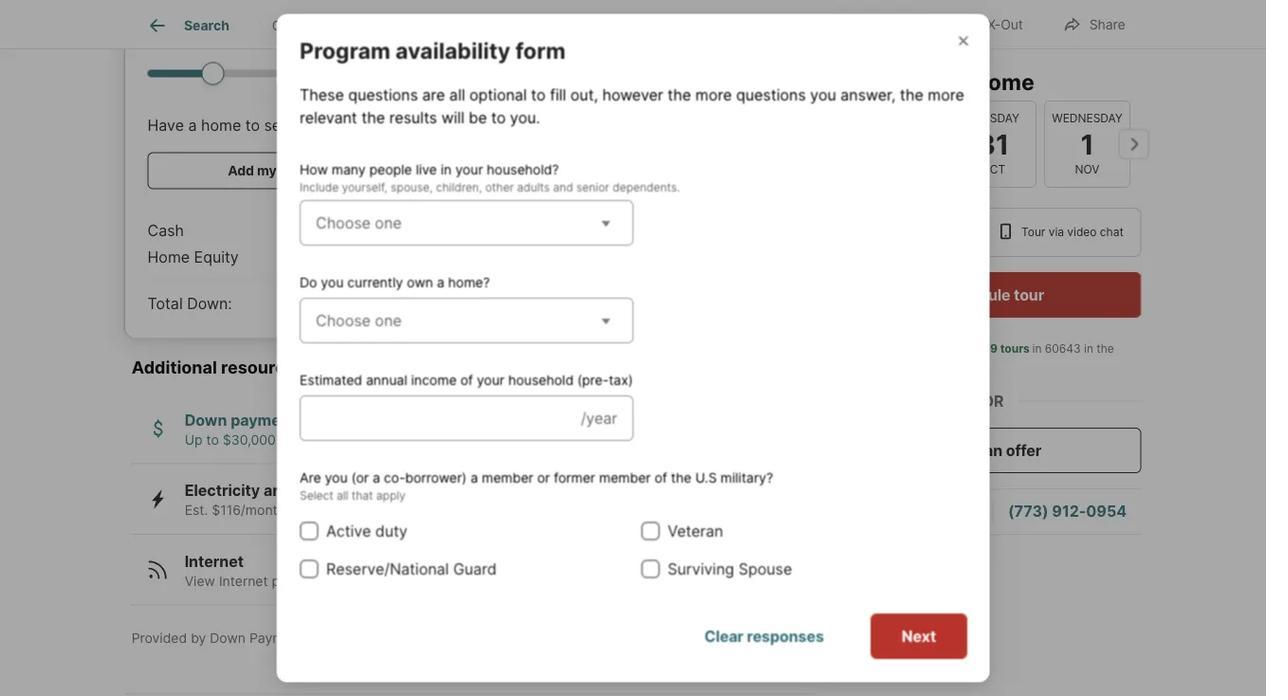 Task type: vqa. For each thing, say whether or not it's contained in the screenshot.
right 6,534
no



Task type: locate. For each thing, give the bounding box(es) containing it.
available for internet
[[399, 573, 454, 590]]

the right 60643
[[1097, 342, 1115, 356]]

all
[[449, 85, 465, 104], [336, 489, 348, 503]]

in right live
[[440, 161, 451, 177]]

1 horizontal spatial tour
[[1014, 286, 1045, 304]]

a right the have
[[188, 117, 197, 135]]

start an offer button
[[845, 428, 1142, 473]]

2 vertical spatial you
[[324, 469, 347, 485]]

0 vertical spatial tour
[[880, 68, 924, 95]]

home
[[975, 68, 1035, 95], [201, 117, 241, 135], [280, 163, 316, 179], [505, 573, 540, 590]]

redfin agents led 19 tours in 60643
[[888, 342, 1081, 356]]

all inside these questions are all optional to fill out, however the more questions you answer, the more relevant the results will be to you.
[[449, 85, 465, 104]]

the right the however
[[667, 85, 691, 104]]

(pre-
[[577, 372, 609, 388]]

0 horizontal spatial more
[[695, 85, 732, 104]]

these questions are all optional to fill out, however the more questions you answer, the more relevant the results will be to you.
[[299, 85, 964, 126]]

1 one from the top
[[375, 213, 401, 232]]

to inside $57,000 (20%) tooltip
[[245, 117, 260, 135]]

or
[[982, 392, 1004, 410]]

your left household on the bottom
[[477, 372, 504, 388]]

in
[[440, 161, 451, 177], [1033, 342, 1042, 356], [1084, 342, 1094, 356]]

availability
[[395, 37, 510, 63]]

days
[[928, 359, 954, 373]]

available inside internet view internet plans and providers available for this home
[[399, 573, 454, 590]]

and inside electricity and solar est. $116/month, save                  $116 with rooftop solar
[[264, 482, 292, 500]]

2 member from the left
[[599, 469, 651, 485]]

choose down yourself,
[[315, 213, 370, 232]]

tab list
[[125, 0, 754, 48]]

of left u.s
[[654, 469, 667, 485]]

total down:
[[148, 295, 232, 314]]

0 vertical spatial of
[[460, 372, 473, 388]]

1 vertical spatial one
[[375, 311, 401, 329]]

choose one down currently
[[315, 311, 401, 329]]

view
[[185, 573, 215, 590]]

all up the will at the top
[[449, 85, 465, 104]]

available for assistance
[[280, 432, 334, 448]]

Active duty checkbox
[[299, 521, 318, 540]]

the left results
[[361, 108, 385, 126]]

available left for
[[399, 573, 454, 590]]

member right former
[[599, 469, 651, 485]]

the right the answer, on the right top
[[900, 85, 923, 104]]

duty
[[375, 521, 407, 540]]

in the last 30 days
[[888, 342, 1118, 373]]

equity
[[194, 249, 239, 267]]

go tour this home
[[845, 68, 1035, 95]]

(773)
[[1008, 502, 1049, 521]]

2 questions from the left
[[736, 85, 806, 104]]

tour inside button
[[1014, 286, 1045, 304]]

2 choose from the top
[[315, 311, 370, 329]]

more right the however
[[695, 85, 732, 104]]

1 horizontal spatial in
[[1033, 342, 1042, 356]]

2 one from the top
[[375, 311, 401, 329]]

schedule tour button
[[845, 272, 1142, 318]]

to
[[531, 85, 545, 104], [491, 108, 506, 126], [245, 117, 260, 135], [206, 432, 219, 448]]

in inside "how many people live in your household? include yourself, spouse, children, other adults and senior dependents."
[[440, 161, 451, 177]]

0 vertical spatial $57,000
[[382, 222, 440, 240]]

None text field
[[164, 0, 321, 20], [353, 0, 423, 20], [164, 0, 321, 20], [353, 0, 423, 20]]

available
[[280, 432, 334, 448], [399, 573, 454, 590]]

0 vertical spatial all
[[449, 85, 465, 104]]

questions left go
[[736, 85, 806, 104]]

your up the 'children,'
[[455, 161, 483, 177]]

other
[[485, 180, 514, 194]]

will
[[441, 108, 464, 126]]

1 horizontal spatial of
[[654, 469, 667, 485]]

1 vertical spatial tour
[[1014, 286, 1045, 304]]

of right income
[[460, 372, 473, 388]]

select
[[299, 489, 333, 503]]

you right do
[[321, 274, 343, 290]]

1 vertical spatial $57,000
[[314, 294, 385, 315]]

home up the "tuesday"
[[975, 68, 1035, 95]]

tab up fill on the left top of the page
[[495, 3, 646, 48]]

wednesday
[[1052, 111, 1123, 125]]

you left (or
[[324, 469, 347, 485]]

1
[[1080, 127, 1094, 161]]

from
[[338, 432, 367, 448]]

0 horizontal spatial all
[[336, 489, 348, 503]]

0 vertical spatial you
[[810, 85, 836, 104]]

nov
[[1075, 163, 1099, 176]]

this right for
[[478, 573, 501, 590]]

1 horizontal spatial member
[[599, 469, 651, 485]]

how
[[299, 161, 328, 177]]

a
[[188, 117, 197, 135], [437, 274, 444, 290], [372, 469, 380, 485], [470, 469, 478, 485]]

1 member from the left
[[481, 469, 533, 485]]

tour for schedule
[[1014, 286, 1045, 304]]

1 vertical spatial this
[[478, 573, 501, 590]]

0 horizontal spatial available
[[280, 432, 334, 448]]

0 vertical spatial this
[[929, 68, 970, 95]]

to right be
[[491, 108, 506, 126]]

tour right the "schedule"
[[1014, 286, 1045, 304]]

children,
[[436, 180, 482, 194]]

1 vertical spatial you
[[321, 274, 343, 290]]

0 vertical spatial choose
[[315, 213, 370, 232]]

a right borrower)
[[470, 469, 478, 485]]

1 choose one from the top
[[315, 213, 401, 232]]

in right 60643
[[1084, 342, 1094, 356]]

1 horizontal spatial solar
[[439, 503, 470, 519]]

dependents.
[[612, 180, 680, 194]]

1 vertical spatial choose one
[[315, 311, 401, 329]]

home up include
[[280, 163, 316, 179]]

x-out
[[988, 17, 1023, 33]]

option
[[845, 208, 983, 257]]

clear responses
[[704, 627, 824, 646]]

home right guard
[[505, 573, 540, 590]]

are
[[422, 85, 445, 104]]

led
[[966, 342, 982, 356]]

and
[[553, 180, 573, 194], [264, 482, 292, 500], [309, 573, 333, 590], [434, 631, 457, 647]]

in right the tours
[[1033, 342, 1042, 356]]

1 horizontal spatial questions
[[736, 85, 806, 104]]

tour
[[880, 68, 924, 95], [1014, 286, 1045, 304]]

internet right "view"
[[219, 573, 268, 590]]

0 vertical spatial internet
[[185, 553, 244, 571]]

to left sell?
[[245, 117, 260, 135]]

you left go
[[810, 85, 836, 104]]

and up $116/month,
[[264, 482, 292, 500]]

home up 'add'
[[201, 117, 241, 135]]

more
[[695, 85, 732, 104], [928, 85, 964, 104]]

sell?
[[264, 117, 296, 135]]

choose
[[315, 213, 370, 232], [315, 311, 370, 329]]

0 horizontal spatial tour
[[880, 68, 924, 95]]

co-
[[383, 469, 405, 485]]

providers
[[336, 573, 395, 590]]

internet
[[185, 553, 244, 571], [219, 573, 268, 590]]

additional resources
[[132, 358, 305, 379]]

relevant
[[299, 108, 357, 126]]

have
[[148, 117, 184, 135]]

0 horizontal spatial solar
[[295, 482, 332, 500]]

member
[[481, 469, 533, 485], [599, 469, 651, 485]]

these
[[299, 85, 344, 104]]

0 vertical spatial your
[[455, 161, 483, 177]]

choose down currently
[[315, 311, 370, 329]]

program availability form element
[[299, 14, 588, 64]]

(or
[[351, 469, 369, 485]]

overview
[[272, 17, 331, 33]]

electricity and solar est. $116/month, save                  $116 with rooftop solar
[[185, 482, 470, 519]]

of
[[460, 372, 473, 388], [654, 469, 667, 485]]

one
[[375, 213, 401, 232], [375, 311, 401, 329]]

1 horizontal spatial available
[[399, 573, 454, 590]]

2 horizontal spatial in
[[1084, 342, 1094, 356]]

rooftop
[[389, 503, 435, 519]]

agents
[[926, 342, 963, 356]]

2 choose one from the top
[[315, 311, 401, 329]]

adults
[[517, 180, 550, 194]]

1 vertical spatial of
[[654, 469, 667, 485]]

questions up results
[[348, 85, 418, 104]]

0 vertical spatial available
[[280, 432, 334, 448]]

the left u.s
[[671, 469, 691, 485]]

1 horizontal spatial this
[[929, 68, 970, 95]]

1 vertical spatial choose
[[315, 311, 370, 329]]

answer,
[[840, 85, 896, 104]]

the inside in the last 30 days
[[1097, 342, 1115, 356]]

tab
[[352, 3, 495, 48], [495, 3, 646, 48], [646, 3, 739, 48]]

include
[[299, 180, 338, 194]]

available up are in the left bottom of the page
[[280, 432, 334, 448]]

1 vertical spatial all
[[336, 489, 348, 503]]

1 horizontal spatial more
[[928, 85, 964, 104]]

to right the up
[[206, 432, 219, 448]]

next image
[[1119, 129, 1149, 159]]

and inside internet view internet plans and providers available for this home
[[309, 573, 333, 590]]

this inside internet view internet plans and providers available for this home
[[478, 573, 501, 590]]

None button
[[856, 99, 943, 189], [950, 100, 1036, 188], [1044, 100, 1130, 188], [856, 99, 943, 189], [950, 100, 1036, 188], [1044, 100, 1130, 188]]

start an offer
[[945, 441, 1042, 460]]

all up $116
[[336, 489, 348, 503]]

to inside down payment assistance up to $30,000 available from 14 programs
[[206, 432, 219, 448]]

choose one down yourself,
[[315, 213, 401, 232]]

0 vertical spatial one
[[375, 213, 401, 232]]

tour via video chat option
[[983, 208, 1142, 257]]

solar down borrower)
[[439, 503, 470, 519]]

schedule tour
[[942, 286, 1045, 304]]

in inside in the last 30 days
[[1084, 342, 1094, 356]]

more right the answer, on the right top
[[928, 85, 964, 104]]

1 vertical spatial available
[[399, 573, 454, 590]]

31
[[977, 127, 1009, 161]]

go
[[845, 68, 875, 95]]

search link
[[146, 14, 229, 37]]

provided
[[132, 631, 187, 647]]

one down spouse, in the top of the page
[[375, 213, 401, 232]]

save
[[293, 503, 322, 519]]

cash
[[148, 222, 184, 240]]

chat
[[1100, 225, 1124, 239]]

0 vertical spatial choose one
[[315, 213, 401, 232]]

0 horizontal spatial member
[[481, 469, 533, 485]]

one down "do you currently own a home?" at the top left of page
[[375, 311, 401, 329]]

down inside down payment assistance up to $30,000 available from 14 programs
[[185, 411, 227, 430]]

1 horizontal spatial all
[[449, 85, 465, 104]]

0 horizontal spatial this
[[478, 573, 501, 590]]

tour right go
[[880, 68, 924, 95]]

military?
[[720, 469, 773, 485]]

$57,000 down currently
[[314, 294, 385, 315]]

programs
[[389, 432, 449, 448]]

(773) 912-0954
[[1008, 502, 1127, 521]]

$57,000 down spouse, in the top of the page
[[382, 222, 440, 240]]

estimated
[[299, 372, 362, 388]]

spouse
[[738, 559, 792, 578]]

do
[[299, 274, 317, 290]]

available inside down payment assistance up to $30,000 available from 14 programs
[[280, 432, 334, 448]]

tab up the however
[[646, 3, 739, 48]]

with
[[359, 503, 385, 519]]

down right by at left bottom
[[210, 631, 246, 647]]

next button
[[870, 614, 967, 660]]

tour via video chat
[[1022, 225, 1124, 239]]

Down Payment Slider range field
[[148, 62, 440, 84]]

and right adults
[[553, 180, 573, 194]]

internet up "view"
[[185, 553, 244, 571]]

you inside are you (or a co-borrower) a member or former member of the u.s military? select all that apply
[[324, 469, 347, 485]]

oct
[[981, 163, 1005, 176]]

solar up 'save'
[[295, 482, 332, 500]]

and right "wattbuy,"
[[434, 631, 457, 647]]

0 horizontal spatial questions
[[348, 85, 418, 104]]

out,
[[570, 85, 598, 104]]

share button
[[1047, 4, 1142, 43]]

allconnect
[[461, 631, 529, 647]]

currently
[[347, 274, 403, 290]]

0 vertical spatial down
[[185, 411, 227, 430]]

tab up are at the left top of the page
[[352, 3, 495, 48]]

down up the up
[[185, 411, 227, 430]]

optional
[[469, 85, 527, 104]]

and right plans
[[309, 573, 333, 590]]

tour for go
[[880, 68, 924, 95]]

this up the "tuesday"
[[929, 68, 970, 95]]

0 horizontal spatial of
[[460, 372, 473, 388]]

0 horizontal spatial in
[[440, 161, 451, 177]]

member left or
[[481, 469, 533, 485]]



Task type: describe. For each thing, give the bounding box(es) containing it.
reserve/national guard
[[326, 559, 496, 578]]

up
[[185, 432, 203, 448]]

and inside "how many people live in your household? include yourself, spouse, children, other adults and senior dependents."
[[553, 180, 573, 194]]

2 more from the left
[[928, 85, 964, 104]]

additional
[[132, 358, 217, 379]]

responses
[[747, 627, 824, 646]]

schedule
[[942, 286, 1011, 304]]

how many people live in your household? include yourself, spouse, children, other adults and senior dependents.
[[299, 161, 680, 194]]

surviving
[[667, 559, 734, 578]]

the inside are you (or a co-borrower) a member or former member of the u.s military? select all that apply
[[671, 469, 691, 485]]

1 vertical spatial internet
[[219, 573, 268, 590]]

a right own
[[437, 274, 444, 290]]

annual
[[366, 372, 407, 388]]

home inside button
[[280, 163, 316, 179]]

household
[[508, 372, 573, 388]]

$57,000 (20%) tooltip
[[125, 0, 815, 339]]

estimated annual income of your household (pre-tax)
[[299, 372, 633, 388]]

$57,000 for $57,000 (20%)
[[314, 294, 385, 315]]

for
[[457, 573, 475, 590]]

you.
[[510, 108, 540, 126]]

home inside internet view internet plans and providers available for this home
[[505, 573, 540, 590]]

fill
[[550, 85, 566, 104]]

clear responses button
[[673, 614, 855, 660]]

0 vertical spatial solar
[[295, 482, 332, 500]]

an
[[985, 441, 1003, 460]]

out
[[1001, 17, 1023, 33]]

Yes radio
[[299, 652, 318, 671]]

add
[[228, 163, 254, 179]]

many
[[331, 161, 365, 177]]

tuesday
[[967, 111, 1019, 125]]

0954
[[1087, 502, 1127, 521]]

former
[[554, 469, 595, 485]]

household?
[[486, 161, 559, 177]]

$116
[[326, 503, 355, 519]]

x-
[[988, 17, 1001, 33]]

you inside these questions are all optional to fill out, however the more questions you answer, the more relevant the results will be to you.
[[810, 85, 836, 104]]

60643
[[1045, 342, 1081, 356]]

share
[[1090, 17, 1126, 33]]

live
[[415, 161, 437, 177]]

your inside "how many people live in your household? include yourself, spouse, children, other adults and senior dependents."
[[455, 161, 483, 177]]

active
[[326, 521, 371, 540]]

video
[[1068, 225, 1097, 239]]

tab list containing search
[[125, 0, 754, 48]]

via
[[1049, 225, 1064, 239]]

do you currently own a home?
[[299, 274, 490, 290]]

program availability form
[[299, 37, 565, 63]]

of inside are you (or a co-borrower) a member or former member of the u.s military? select all that apply
[[654, 469, 667, 485]]

home equity
[[148, 249, 239, 267]]

Veteran checkbox
[[641, 521, 660, 540]]

my
[[257, 163, 277, 179]]

results
[[389, 108, 437, 126]]

2 tab from the left
[[495, 3, 646, 48]]

3 tab from the left
[[646, 3, 739, 48]]

income
[[411, 372, 456, 388]]

by
[[191, 631, 206, 647]]

1 more from the left
[[695, 85, 732, 104]]

x-out button
[[945, 4, 1040, 43]]

down:
[[187, 295, 232, 314]]

spouse,
[[390, 180, 433, 194]]

14
[[371, 432, 386, 448]]

offer
[[1006, 441, 1042, 460]]

be
[[468, 108, 487, 126]]

provided by down payment resource, wattbuy, and allconnect
[[132, 631, 529, 647]]

912-
[[1052, 502, 1087, 521]]

payment
[[231, 411, 296, 430]]

a inside $57,000 (20%) tooltip
[[188, 117, 197, 135]]

$30,000
[[223, 432, 276, 448]]

program availability form dialog
[[277, 14, 990, 696]]

next
[[902, 627, 936, 646]]

plans
[[272, 573, 305, 590]]

wednesday 1 nov
[[1052, 111, 1123, 176]]

resources
[[221, 358, 305, 379]]

resource,
[[308, 631, 370, 647]]

yourself,
[[342, 180, 387, 194]]

equity
[[319, 163, 359, 179]]

you for do you currently own a home?
[[321, 274, 343, 290]]

u.s
[[695, 469, 717, 485]]

are
[[299, 469, 321, 485]]

active duty
[[326, 521, 407, 540]]

1 tab from the left
[[352, 3, 495, 48]]

overview tab
[[251, 3, 352, 48]]

1 choose from the top
[[315, 213, 370, 232]]

$57,000 for $57,000
[[382, 222, 440, 240]]

Reserve/National Guard checkbox
[[299, 559, 318, 578]]

apply
[[376, 489, 405, 503]]

est.
[[185, 503, 208, 519]]

however
[[602, 85, 663, 104]]

$57,000 (20%)
[[314, 294, 440, 315]]

all inside are you (or a co-borrower) a member or former member of the u.s military? select all that apply
[[336, 489, 348, 503]]

start
[[945, 441, 981, 460]]

that
[[351, 489, 373, 503]]

home?
[[448, 274, 490, 290]]

1 questions from the left
[[348, 85, 418, 104]]

tours
[[1001, 342, 1030, 356]]

tour via video chat list box
[[845, 208, 1142, 257]]

1 vertical spatial solar
[[439, 503, 470, 519]]

a right (or
[[372, 469, 380, 485]]

you for are you (or a co-borrower) a member or former member of the u.s military? select all that apply
[[324, 469, 347, 485]]

Surviving Spouse checkbox
[[641, 559, 660, 578]]

1 vertical spatial your
[[477, 372, 504, 388]]

to left fill on the left top of the page
[[531, 85, 545, 104]]

/year
[[581, 409, 617, 427]]

(773) 912-0954 link
[[1008, 502, 1127, 521]]

wattbuy,
[[374, 631, 430, 647]]

total
[[148, 295, 183, 314]]

1 vertical spatial down
[[210, 631, 246, 647]]



